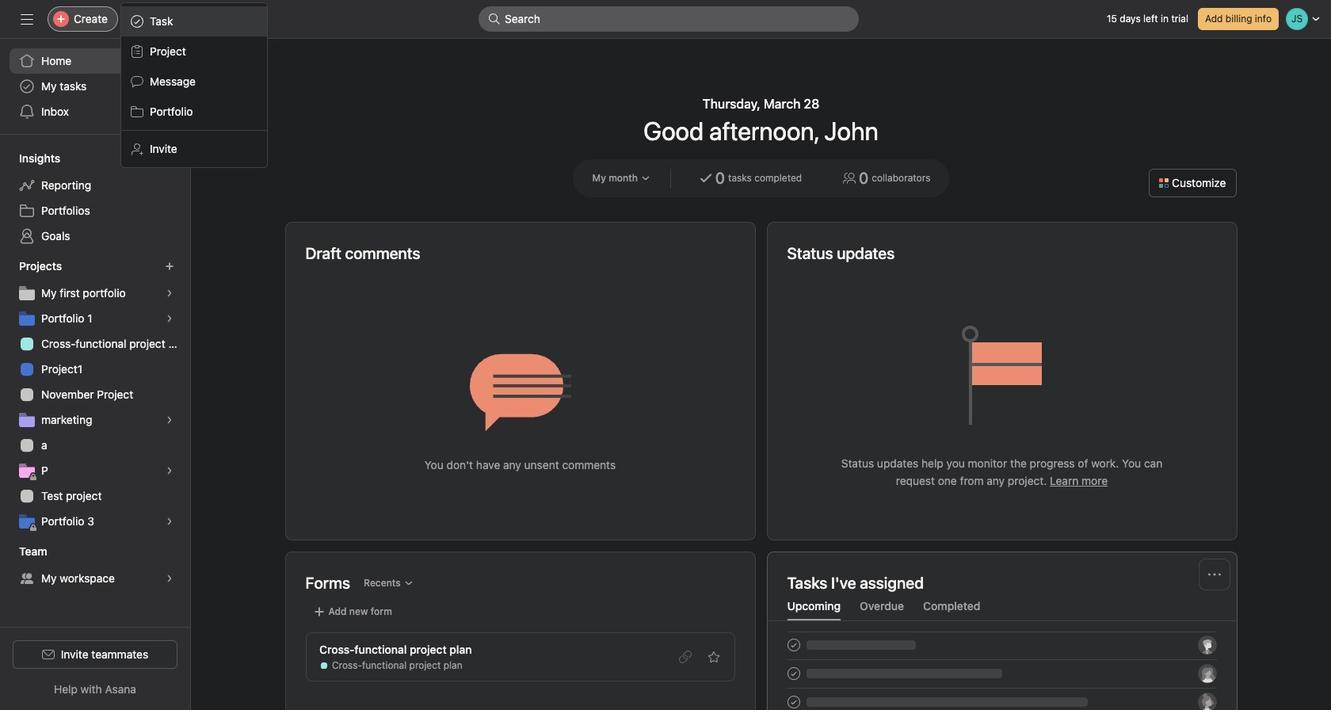 Task type: vqa. For each thing, say whether or not it's contained in the screenshot.
Actions IMAGE
yes



Task type: describe. For each thing, give the bounding box(es) containing it.
global element
[[0, 39, 190, 134]]

new project or portfolio image
[[165, 262, 174, 271]]

projects element
[[0, 252, 190, 537]]

see details, portfolio 3 image
[[165, 517, 174, 526]]

add to favorites image
[[707, 651, 720, 663]]

see details, p image
[[165, 466, 174, 476]]



Task type: locate. For each thing, give the bounding box(es) containing it.
insights element
[[0, 144, 190, 252]]

hide sidebar image
[[21, 13, 33, 25]]

prominent image
[[488, 13, 501, 25]]

see details, portfolio 1 image
[[165, 314, 174, 323]]

actions image
[[1208, 568, 1221, 581]]

see details, my workspace image
[[165, 574, 174, 583]]

teams element
[[0, 537, 190, 594]]

see details, my first portfolio image
[[165, 288, 174, 298]]

see details, marketing image
[[165, 415, 174, 425]]

list box
[[479, 6, 859, 32]]

copy form link image
[[679, 651, 692, 663]]

menu item
[[121, 6, 267, 36]]



